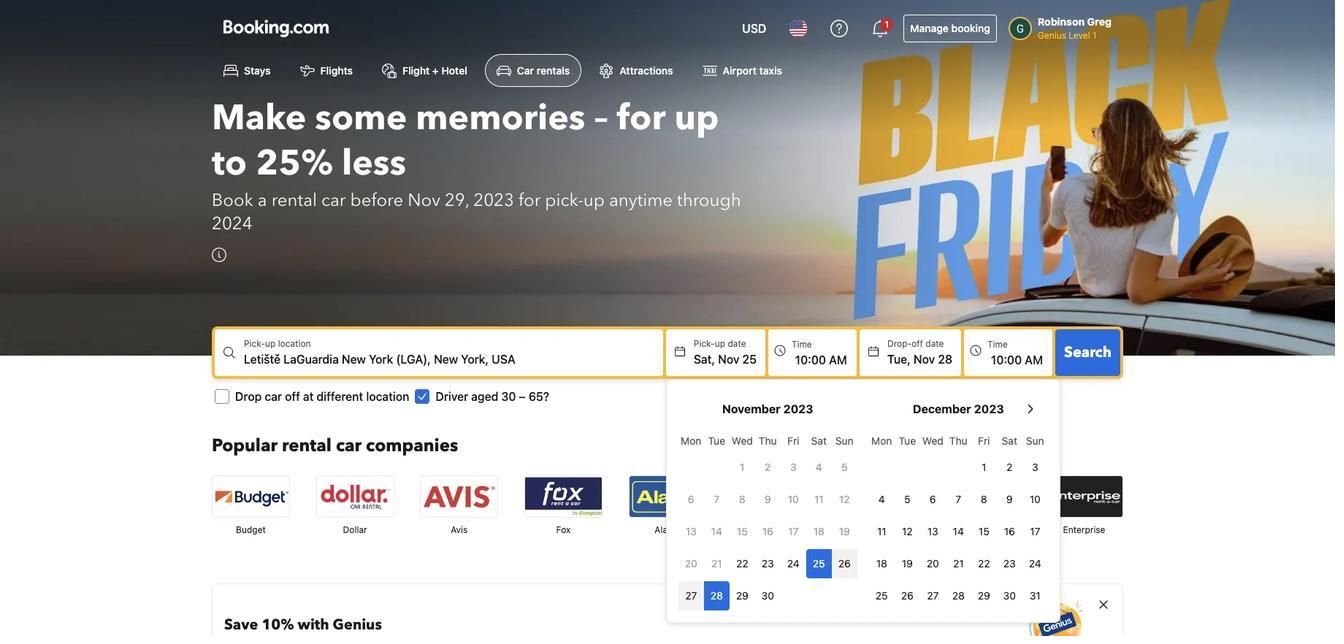 Task type: vqa. For each thing, say whether or not it's contained in the screenshot.
Dollar
yes



Task type: describe. For each thing, give the bounding box(es) containing it.
sun for december 2023
[[1026, 435, 1044, 447]]

book
[[212, 189, 253, 213]]

14 December 2023 checkbox
[[946, 517, 971, 547]]

pick-up location
[[244, 338, 311, 349]]

pick-up date sat, nov 25
[[694, 338, 757, 366]]

car rentals link
[[485, 54, 582, 87]]

thrifty logo image
[[733, 476, 810, 517]]

date for 28
[[926, 338, 944, 349]]

sat for november 2023
[[811, 435, 827, 447]]

26 December 2023 checkbox
[[895, 582, 920, 611]]

airport taxis
[[723, 64, 782, 77]]

drop-off date tue, nov 28
[[887, 338, 952, 366]]

manage
[[910, 22, 949, 34]]

search
[[1064, 343, 1112, 362]]

3 November 2023 checkbox
[[781, 453, 806, 482]]

usd
[[742, 22, 766, 35]]

driver aged 30 – 65?
[[436, 390, 549, 403]]

thu for november
[[759, 435, 777, 447]]

genius inside robinson greg genius level 1
[[1038, 30, 1066, 41]]

26 November 2023 checkbox
[[832, 549, 857, 579]]

24 for 24 november 2023 option
[[787, 557, 800, 570]]

1 December 2023 checkbox
[[971, 453, 997, 482]]

1 vertical spatial off
[[285, 390, 300, 403]]

sun for november 2023
[[835, 435, 854, 447]]

27 for 27 november 2023 checkbox
[[685, 590, 697, 602]]

grid for december
[[869, 427, 1048, 611]]

0 horizontal spatial location
[[278, 338, 311, 349]]

20 for 20 checkbox
[[927, 557, 939, 570]]

1 November 2023 checkbox
[[729, 453, 755, 482]]

24 for 24 december 2023 option
[[1029, 557, 1041, 570]]

5 November 2023 checkbox
[[832, 453, 857, 482]]

28 for 28 option
[[710, 590, 723, 602]]

0 horizontal spatial genius
[[333, 615, 382, 635]]

13 for 13 "option"
[[686, 525, 697, 538]]

booking
[[951, 22, 990, 34]]

up inside pick-up date sat, nov 25
[[715, 338, 725, 349]]

28 cell
[[704, 579, 729, 611]]

7 for 7 option in the right of the page
[[956, 493, 961, 506]]

aged
[[471, 390, 498, 403]]

anytime
[[609, 189, 673, 213]]

memories
[[416, 94, 585, 143]]

drop-
[[887, 338, 912, 349]]

1 vertical spatial car
[[265, 390, 282, 403]]

– for 65?
[[519, 390, 526, 403]]

10 for 10 option
[[1030, 493, 1041, 506]]

11 November 2023 checkbox
[[806, 485, 832, 514]]

2023 for november
[[783, 403, 813, 416]]

10 for "10" option
[[788, 493, 799, 506]]

to
[[212, 140, 247, 188]]

27 for 27 december 2023 option
[[927, 590, 939, 602]]

driver
[[436, 390, 468, 403]]

11 December 2023 checkbox
[[869, 517, 895, 547]]

pick- for pick-up location
[[244, 338, 265, 349]]

robinson greg genius level 1
[[1038, 15, 1112, 41]]

9 for 9 option
[[765, 493, 771, 506]]

alamo logo image
[[629, 476, 706, 517]]

25 December 2023 checkbox
[[869, 582, 895, 611]]

nov for tue,
[[914, 353, 935, 366]]

1 inside 1 december 2023 option
[[982, 461, 986, 473]]

17 November 2023 checkbox
[[781, 517, 806, 547]]

avis
[[451, 525, 468, 536]]

5 for the 5 "option"
[[841, 461, 848, 473]]

10 November 2023 checkbox
[[781, 485, 806, 514]]

8 for 8 december 2023 option
[[981, 493, 987, 506]]

27 cell
[[678, 579, 704, 611]]

budget logo image
[[213, 476, 289, 517]]

car rentals
[[517, 64, 570, 77]]

29,
[[445, 189, 469, 213]]

Pick-up location field
[[244, 351, 663, 368]]

18 for 18 checkbox at right bottom
[[876, 557, 887, 570]]

25 for 25 checkbox
[[876, 590, 888, 602]]

1 inside robinson greg genius level 1
[[1093, 30, 1097, 41]]

26 for 26 december 2023 checkbox
[[901, 590, 914, 602]]

car inside the make some memories – for up to 25% less book a rental car before nov 29, 2023 for pick-up anytime through 2024
[[321, 189, 346, 213]]

1 vertical spatial for
[[518, 189, 541, 213]]

usd button
[[733, 11, 775, 46]]

65?
[[529, 390, 549, 403]]

flight + hotel
[[402, 64, 467, 77]]

6 December 2023 checkbox
[[920, 485, 946, 514]]

a
[[258, 189, 267, 213]]

11 for 11 december 2023 checkbox
[[877, 525, 886, 538]]

16 November 2023 checkbox
[[755, 517, 781, 547]]

tue for december
[[899, 435, 916, 447]]

2024
[[212, 212, 252, 236]]

at
[[303, 390, 314, 403]]

level
[[1069, 30, 1090, 41]]

car
[[517, 64, 534, 77]]

22 November 2023 checkbox
[[729, 549, 755, 579]]

wed for november
[[732, 435, 753, 447]]

3 December 2023 checkbox
[[1022, 453, 1048, 482]]

november
[[722, 403, 781, 416]]

30 for 30 option
[[1003, 590, 1016, 602]]

26 for 26 option in the bottom right of the page
[[838, 557, 851, 570]]

fox
[[556, 525, 571, 536]]

attractions
[[620, 64, 673, 77]]

16 for "16" option
[[1004, 525, 1015, 538]]

2 December 2023 checkbox
[[997, 453, 1022, 482]]

airport taxis link
[[691, 54, 794, 87]]

grid for november
[[678, 427, 857, 611]]

22 for 22 checkbox
[[736, 557, 748, 570]]

25 November 2023 checkbox
[[806, 549, 832, 579]]

1 vertical spatial rental
[[282, 434, 332, 458]]

23 December 2023 checkbox
[[997, 549, 1022, 579]]

hotel
[[441, 64, 467, 77]]

stays link
[[212, 54, 282, 87]]

2 November 2023 checkbox
[[755, 453, 781, 482]]

11 for the 11 november 2023 checkbox
[[814, 493, 824, 506]]

9 December 2023 checkbox
[[997, 485, 1022, 514]]

24 December 2023 checkbox
[[1022, 549, 1048, 579]]

17 December 2023 checkbox
[[1022, 517, 1048, 547]]

greg
[[1087, 15, 1112, 28]]

tue for november
[[708, 435, 725, 447]]

17 for 17 november 2023 option
[[788, 525, 799, 538]]

booking.com online hotel reservations image
[[223, 20, 329, 37]]

21 for the 21 december 2023 checkbox
[[953, 557, 964, 570]]

some
[[315, 94, 407, 143]]

fox logo image
[[525, 476, 602, 517]]

different
[[317, 390, 363, 403]]

popular rental car companies
[[212, 434, 458, 458]]

manage booking
[[910, 22, 990, 34]]

make
[[212, 94, 306, 143]]

5 December 2023 checkbox
[[895, 485, 920, 514]]

taxis
[[759, 64, 782, 77]]

3 for november 2023
[[790, 461, 797, 473]]

december 2023
[[913, 403, 1004, 416]]

31
[[1030, 590, 1041, 602]]

save 10% with genius
[[224, 615, 382, 635]]

2023 for december
[[974, 403, 1004, 416]]

13 December 2023 checkbox
[[920, 517, 946, 547]]

budget
[[236, 525, 266, 536]]

make some memories – for up to 25% less book a rental car before nov 29, 2023 for pick-up anytime through 2024
[[212, 94, 741, 236]]

mon for november
[[681, 435, 701, 447]]

dollar
[[343, 525, 367, 536]]

20 December 2023 checkbox
[[920, 549, 946, 579]]

16 for 16 "option"
[[762, 525, 773, 538]]

13 November 2023 checkbox
[[678, 517, 704, 547]]

0 vertical spatial for
[[617, 94, 666, 143]]

26 cell
[[832, 547, 857, 579]]

sixt logo image
[[838, 476, 914, 517]]

24 November 2023 checkbox
[[781, 549, 806, 579]]



Task type: locate. For each thing, give the bounding box(es) containing it.
2 date from the left
[[926, 338, 944, 349]]

1 20 from the left
[[685, 557, 697, 570]]

8 inside option
[[739, 493, 745, 506]]

tue,
[[887, 353, 911, 366]]

29 inside option
[[736, 590, 749, 602]]

pick- up 'sat,'
[[694, 338, 715, 349]]

20 inside checkbox
[[927, 557, 939, 570]]

20 for 20 "checkbox"
[[685, 557, 697, 570]]

19 inside 19 november 2023 option
[[839, 525, 850, 538]]

sixt
[[868, 525, 884, 536]]

1 14 from the left
[[711, 525, 722, 538]]

nov inside drop-off date tue, nov 28
[[914, 353, 935, 366]]

2023 right 29,
[[473, 189, 514, 213]]

1 horizontal spatial sun
[[1026, 435, 1044, 447]]

0 vertical spatial 26
[[838, 557, 851, 570]]

3 inside option
[[790, 461, 797, 473]]

12 inside option
[[839, 493, 850, 506]]

14 for "14 december 2023" checkbox
[[953, 525, 964, 538]]

0 horizontal spatial 13
[[686, 525, 697, 538]]

manage booking link
[[904, 15, 997, 42]]

0 horizontal spatial 2023
[[473, 189, 514, 213]]

1 grid from the left
[[678, 427, 857, 611]]

pick- up drop
[[244, 338, 265, 349]]

29 inside checkbox
[[978, 590, 990, 602]]

16 inside option
[[1004, 525, 1015, 538]]

airport
[[723, 64, 757, 77]]

12 inside "checkbox"
[[902, 525, 913, 538]]

1 29 from the left
[[736, 590, 749, 602]]

1 inside 1 checkbox
[[740, 461, 745, 473]]

15 December 2023 checkbox
[[971, 517, 997, 547]]

9 November 2023 checkbox
[[755, 485, 781, 514]]

mon tue wed thu up 1 checkbox
[[681, 435, 777, 447]]

3 right 2 december 2023 checkbox
[[1032, 461, 1038, 473]]

see terms and conditions for more information image
[[212, 248, 226, 262]]

2 24 from the left
[[1029, 557, 1041, 570]]

2023
[[473, 189, 514, 213], [783, 403, 813, 416], [974, 403, 1004, 416]]

1 horizontal spatial location
[[366, 390, 409, 403]]

car left before
[[321, 189, 346, 213]]

22 right the 21 december 2023 checkbox
[[978, 557, 990, 570]]

0 horizontal spatial 7
[[714, 493, 720, 506]]

30 inside "option"
[[762, 590, 774, 602]]

1 22 from the left
[[736, 557, 748, 570]]

sat for december 2023
[[1002, 435, 1017, 447]]

22 inside checkbox
[[736, 557, 748, 570]]

– inside the make some memories – for up to 25% less book a rental car before nov 29, 2023 for pick-up anytime through 2024
[[594, 94, 608, 143]]

location up at
[[278, 338, 311, 349]]

6 inside checkbox
[[688, 493, 694, 506]]

13 inside 13 "option"
[[686, 525, 697, 538]]

0 horizontal spatial 19
[[839, 525, 850, 538]]

1 10 from the left
[[788, 493, 799, 506]]

sat up 2 december 2023 checkbox
[[1002, 435, 1017, 447]]

23 for 23 checkbox
[[1003, 557, 1016, 570]]

19 for 19 november 2023 option
[[839, 525, 850, 538]]

29 left 30 november 2023 "option"
[[736, 590, 749, 602]]

1 horizontal spatial tue
[[899, 435, 916, 447]]

23 for 23 november 2023 checkbox on the right bottom of page
[[762, 557, 774, 570]]

0 horizontal spatial 9
[[765, 493, 771, 506]]

hertz logo image
[[942, 476, 1018, 517]]

24 right 23 november 2023 checkbox on the right bottom of page
[[787, 557, 800, 570]]

2 10 from the left
[[1030, 493, 1041, 506]]

25
[[742, 353, 757, 366], [813, 557, 825, 570], [876, 590, 888, 602]]

enterprise
[[1063, 525, 1105, 536]]

4 right 3 option
[[816, 461, 822, 473]]

companies
[[366, 434, 458, 458]]

1 horizontal spatial 17
[[1030, 525, 1040, 538]]

1 wed from the left
[[732, 435, 753, 447]]

november 2023
[[722, 403, 813, 416]]

5 right 4 december 2023 option
[[904, 493, 910, 506]]

4 for 4 december 2023 option
[[879, 493, 885, 506]]

1 horizontal spatial –
[[594, 94, 608, 143]]

0 vertical spatial location
[[278, 338, 311, 349]]

1 inside 1 button
[[885, 19, 889, 30]]

22 for 22 checkbox
[[978, 557, 990, 570]]

23 right 22 checkbox
[[762, 557, 774, 570]]

26 left 27 december 2023 option
[[901, 590, 914, 602]]

2 22 from the left
[[978, 557, 990, 570]]

13 right alamo at the bottom of page
[[686, 525, 697, 538]]

nov inside pick-up date sat, nov 25
[[718, 353, 739, 366]]

2 for november
[[765, 461, 771, 473]]

1 27 from the left
[[685, 590, 697, 602]]

0 vertical spatial 5
[[841, 461, 848, 473]]

4 December 2023 checkbox
[[869, 485, 895, 514]]

12 December 2023 checkbox
[[895, 517, 920, 547]]

2023 right november
[[783, 403, 813, 416]]

mon up 6 checkbox
[[681, 435, 701, 447]]

21 November 2023 checkbox
[[704, 549, 729, 579]]

1 thu from the left
[[759, 435, 777, 447]]

rental inside the make some memories – for up to 25% less book a rental car before nov 29, 2023 for pick-up anytime through 2024
[[271, 189, 317, 213]]

for
[[617, 94, 666, 143], [518, 189, 541, 213]]

0 horizontal spatial 8
[[739, 493, 745, 506]]

fri for november
[[787, 435, 799, 447]]

5 right the 4 option
[[841, 461, 848, 473]]

1 horizontal spatial 5
[[904, 493, 910, 506]]

with
[[298, 615, 329, 635]]

18 right 17 november 2023 option
[[813, 525, 824, 538]]

7 November 2023 checkbox
[[704, 485, 729, 514]]

27 November 2023 checkbox
[[678, 582, 704, 611]]

30 for 30 november 2023 "option"
[[762, 590, 774, 602]]

0 horizontal spatial 24
[[787, 557, 800, 570]]

14 November 2023 checkbox
[[704, 517, 729, 547]]

1 mon tue wed thu from the left
[[681, 435, 777, 447]]

7 right 6 december 2023 option at the right bottom
[[956, 493, 961, 506]]

9 for 9 'checkbox'
[[1006, 493, 1013, 506]]

1 horizontal spatial wed
[[922, 435, 943, 447]]

thu for december
[[949, 435, 968, 447]]

15
[[737, 525, 748, 538], [979, 525, 989, 538]]

26
[[838, 557, 851, 570], [901, 590, 914, 602]]

7 inside checkbox
[[714, 493, 720, 506]]

location right different
[[366, 390, 409, 403]]

1 2 from the left
[[765, 461, 771, 473]]

2 horizontal spatial nov
[[914, 353, 935, 366]]

13 inside '13' option
[[927, 525, 938, 538]]

2 horizontal spatial 2023
[[974, 403, 1004, 416]]

1 vertical spatial –
[[519, 390, 526, 403]]

0 horizontal spatial mon
[[681, 435, 701, 447]]

0 horizontal spatial fri
[[787, 435, 799, 447]]

17 right "16" option
[[1030, 525, 1040, 538]]

0 horizontal spatial date
[[728, 338, 746, 349]]

1 16 from the left
[[762, 525, 773, 538]]

1 horizontal spatial for
[[617, 94, 666, 143]]

thrifty
[[758, 525, 785, 536]]

wed
[[732, 435, 753, 447], [922, 435, 943, 447]]

15 right "14 december 2023" checkbox
[[979, 525, 989, 538]]

28 for 28 option
[[952, 590, 965, 602]]

19 right 18 november 2023 option
[[839, 525, 850, 538]]

28 November 2023 checkbox
[[704, 582, 729, 611]]

1 7 from the left
[[714, 493, 720, 506]]

0 horizontal spatial 27
[[685, 590, 697, 602]]

15 inside option
[[979, 525, 989, 538]]

19 December 2023 checkbox
[[895, 549, 920, 579]]

up
[[674, 94, 719, 143], [583, 189, 605, 213], [265, 338, 276, 349], [715, 338, 725, 349]]

off left at
[[285, 390, 300, 403]]

8 December 2023 checkbox
[[971, 485, 997, 514]]

0 horizontal spatial mon tue wed thu
[[681, 435, 777, 447]]

fri up 3 option
[[787, 435, 799, 447]]

off up december
[[912, 338, 923, 349]]

–
[[594, 94, 608, 143], [519, 390, 526, 403]]

mon tue wed thu down december
[[871, 435, 968, 447]]

28 right tue,
[[938, 353, 952, 366]]

nov inside the make some memories – for up to 25% less book a rental car before nov 29, 2023 for pick-up anytime through 2024
[[408, 189, 440, 213]]

1 fri from the left
[[787, 435, 799, 447]]

flights link
[[288, 54, 365, 87]]

sat up the 4 option
[[811, 435, 827, 447]]

sun up 3 december 2023 option
[[1026, 435, 1044, 447]]

10 right 9 'checkbox'
[[1030, 493, 1041, 506]]

date for 25
[[728, 338, 746, 349]]

car down different
[[336, 434, 362, 458]]

14 for 14 checkbox
[[711, 525, 722, 538]]

mon up sixt logo on the right bottom of the page
[[871, 435, 892, 447]]

2 horizontal spatial 30
[[1003, 590, 1016, 602]]

29 for 29 option
[[736, 590, 749, 602]]

27 inside option
[[927, 590, 939, 602]]

2 horizontal spatial 25
[[876, 590, 888, 602]]

15 for 15 december 2023 option
[[979, 525, 989, 538]]

1 horizontal spatial 2023
[[783, 403, 813, 416]]

1 horizontal spatial 2
[[1007, 461, 1013, 473]]

2 sat from the left
[[1002, 435, 1017, 447]]

1 horizontal spatial 23
[[1003, 557, 1016, 570]]

3 for december 2023
[[1032, 461, 1038, 473]]

car
[[321, 189, 346, 213], [265, 390, 282, 403], [336, 434, 362, 458]]

for down attractions
[[617, 94, 666, 143]]

1 horizontal spatial thu
[[949, 435, 968, 447]]

11 left 12 december 2023 "checkbox"
[[877, 525, 886, 538]]

1 horizontal spatial 24
[[1029, 557, 1041, 570]]

2 15 from the left
[[979, 525, 989, 538]]

1 horizontal spatial mon tue wed thu
[[871, 435, 968, 447]]

29 for 29 december 2023 checkbox
[[978, 590, 990, 602]]

through
[[677, 189, 741, 213]]

0 vertical spatial 25
[[742, 353, 757, 366]]

mon tue wed thu for december
[[871, 435, 968, 447]]

grid
[[678, 427, 857, 611], [869, 427, 1048, 611]]

7
[[714, 493, 720, 506], [956, 493, 961, 506]]

13 for '13' option
[[927, 525, 938, 538]]

23 November 2023 checkbox
[[755, 549, 781, 579]]

14 right 13 "option"
[[711, 525, 722, 538]]

enterprise logo image
[[1046, 476, 1123, 517]]

drop
[[235, 390, 262, 403]]

1 8 from the left
[[739, 493, 745, 506]]

20 left 21 "option"
[[685, 557, 697, 570]]

tue down november
[[708, 435, 725, 447]]

1 horizontal spatial mon
[[871, 435, 892, 447]]

2 fri from the left
[[978, 435, 990, 447]]

+
[[432, 64, 439, 77]]

location
[[278, 338, 311, 349], [366, 390, 409, 403]]

0 horizontal spatial sat
[[811, 435, 827, 447]]

less
[[342, 140, 406, 188]]

2 16 from the left
[[1004, 525, 1015, 538]]

nov right 'sat,'
[[718, 353, 739, 366]]

nov right tue,
[[914, 353, 935, 366]]

10%
[[262, 615, 294, 635]]

stays
[[244, 64, 271, 77]]

flight
[[402, 64, 430, 77]]

1 horizontal spatial 20
[[927, 557, 939, 570]]

30 November 2023 checkbox
[[755, 582, 781, 611]]

1 17 from the left
[[788, 525, 799, 538]]

search button
[[1055, 330, 1120, 376]]

0 horizontal spatial 26
[[838, 557, 851, 570]]

6 for 6 checkbox
[[688, 493, 694, 506]]

8 right 7 option in the right of the page
[[981, 493, 987, 506]]

2 6 from the left
[[930, 493, 936, 506]]

2 vertical spatial car
[[336, 434, 362, 458]]

2 grid from the left
[[869, 427, 1048, 611]]

24 inside option
[[1029, 557, 1041, 570]]

0 horizontal spatial 11
[[814, 493, 824, 506]]

12 right the 11 november 2023 checkbox
[[839, 493, 850, 506]]

1 23 from the left
[[762, 557, 774, 570]]

0 horizontal spatial sun
[[835, 435, 854, 447]]

5 inside "option"
[[841, 461, 848, 473]]

0 vertical spatial 12
[[839, 493, 850, 506]]

1 button
[[863, 11, 898, 46]]

20 inside "checkbox"
[[685, 557, 697, 570]]

12 November 2023 checkbox
[[832, 485, 857, 514]]

alamo
[[655, 525, 680, 536]]

1 horizontal spatial 4
[[879, 493, 885, 506]]

0 vertical spatial 11
[[814, 493, 824, 506]]

28 inside option
[[710, 590, 723, 602]]

2 right 1 december 2023 option
[[1007, 461, 1013, 473]]

rentals
[[537, 64, 570, 77]]

25 for 25 option
[[813, 557, 825, 570]]

20
[[685, 557, 697, 570], [927, 557, 939, 570]]

attractions link
[[587, 54, 685, 87]]

25%
[[256, 140, 333, 188]]

0 horizontal spatial 30
[[501, 390, 516, 403]]

tue
[[708, 435, 725, 447], [899, 435, 916, 447]]

2 21 from the left
[[953, 557, 964, 570]]

– for for
[[594, 94, 608, 143]]

nov for sat,
[[718, 353, 739, 366]]

21 inside "option"
[[711, 557, 722, 570]]

1 horizontal spatial 27
[[927, 590, 939, 602]]

1 6 from the left
[[688, 493, 694, 506]]

1 9 from the left
[[765, 493, 771, 506]]

fri for december
[[978, 435, 990, 447]]

0 horizontal spatial tue
[[708, 435, 725, 447]]

1 horizontal spatial grid
[[869, 427, 1048, 611]]

1 left 2 december 2023 checkbox
[[982, 461, 986, 473]]

2 mon tue wed thu from the left
[[871, 435, 968, 447]]

1 mon from the left
[[681, 435, 701, 447]]

genius right with
[[333, 615, 382, 635]]

22 December 2023 checkbox
[[971, 549, 997, 579]]

0 horizontal spatial –
[[519, 390, 526, 403]]

1 24 from the left
[[787, 557, 800, 570]]

25 inside option
[[813, 557, 825, 570]]

6 November 2023 checkbox
[[678, 485, 704, 514]]

2 wed from the left
[[922, 435, 943, 447]]

nov left 29,
[[408, 189, 440, 213]]

1 horizontal spatial genius
[[1038, 30, 1066, 41]]

12 for 12 option
[[839, 493, 850, 506]]

1 horizontal spatial date
[[926, 338, 944, 349]]

rental down at
[[282, 434, 332, 458]]

0 vertical spatial 19
[[839, 525, 850, 538]]

date inside pick-up date sat, nov 25
[[728, 338, 746, 349]]

25 right 24 november 2023 option
[[813, 557, 825, 570]]

25 left 26 december 2023 checkbox
[[876, 590, 888, 602]]

7 inside option
[[956, 493, 961, 506]]

2 sun from the left
[[1026, 435, 1044, 447]]

18 left 19 checkbox
[[876, 557, 887, 570]]

2 20 from the left
[[927, 557, 939, 570]]

1 sat from the left
[[811, 435, 827, 447]]

1 horizontal spatial 16
[[1004, 525, 1015, 538]]

12 for 12 december 2023 "checkbox"
[[902, 525, 913, 538]]

2 7 from the left
[[956, 493, 961, 506]]

29 December 2023 checkbox
[[971, 582, 997, 611]]

17 right thrifty
[[788, 525, 799, 538]]

4 left 5 december 2023 checkbox
[[879, 493, 885, 506]]

save
[[224, 615, 258, 635]]

25 cell
[[806, 547, 832, 579]]

0 vertical spatial off
[[912, 338, 923, 349]]

27 left 28 option
[[685, 590, 697, 602]]

2 2 from the left
[[1007, 461, 1013, 473]]

17
[[788, 525, 799, 538], [1030, 525, 1040, 538]]

2 23 from the left
[[1003, 557, 1016, 570]]

dollar logo image
[[317, 476, 393, 517]]

1
[[885, 19, 889, 30], [1093, 30, 1097, 41], [740, 461, 745, 473], [982, 461, 986, 473]]

sat
[[811, 435, 827, 447], [1002, 435, 1017, 447]]

7 December 2023 checkbox
[[946, 485, 971, 514]]

genius down robinson
[[1038, 30, 1066, 41]]

tue down december
[[899, 435, 916, 447]]

23 left 24 december 2023 option
[[1003, 557, 1016, 570]]

1 horizontal spatial 3
[[1032, 461, 1038, 473]]

0 vertical spatial rental
[[271, 189, 317, 213]]

mon tue wed thu
[[681, 435, 777, 447], [871, 435, 968, 447]]

14
[[711, 525, 722, 538], [953, 525, 964, 538]]

1 tue from the left
[[708, 435, 725, 447]]

thu up 2 checkbox in the bottom of the page
[[759, 435, 777, 447]]

flights
[[320, 64, 353, 77]]

6 right 5 december 2023 checkbox
[[930, 493, 936, 506]]

18 inside option
[[813, 525, 824, 538]]

26 inside checkbox
[[901, 590, 914, 602]]

5 for 5 december 2023 checkbox
[[904, 493, 910, 506]]

date right drop-
[[926, 338, 944, 349]]

18 inside checkbox
[[876, 557, 887, 570]]

15 November 2023 checkbox
[[729, 517, 755, 547]]

19 November 2023 checkbox
[[832, 517, 857, 547]]

21 for 21 "option"
[[711, 557, 722, 570]]

1 horizontal spatial 12
[[902, 525, 913, 538]]

2023 right december
[[974, 403, 1004, 416]]

9 right 8 december 2023 option
[[1006, 493, 1013, 506]]

18 for 18 november 2023 option
[[813, 525, 824, 538]]

0 horizontal spatial 6
[[688, 493, 694, 506]]

pick-
[[545, 189, 583, 213]]

rental right a
[[271, 189, 317, 213]]

24 right 23 checkbox
[[1029, 557, 1041, 570]]

see terms and conditions for more information image
[[212, 248, 226, 262]]

30
[[501, 390, 516, 403], [762, 590, 774, 602], [1003, 590, 1016, 602]]

0 horizontal spatial 18
[[813, 525, 824, 538]]

genius
[[1038, 30, 1066, 41], [333, 615, 382, 635]]

28 December 2023 checkbox
[[946, 582, 971, 611]]

26 right 25 option
[[838, 557, 851, 570]]

8 inside option
[[981, 493, 987, 506]]

9 inside 9 'checkbox'
[[1006, 493, 1013, 506]]

15 for 15 november 2023 "checkbox"
[[737, 525, 748, 538]]

2 27 from the left
[[927, 590, 939, 602]]

1 15 from the left
[[737, 525, 748, 538]]

1 pick- from the left
[[244, 338, 265, 349]]

1 horizontal spatial nov
[[718, 353, 739, 366]]

6 inside option
[[930, 493, 936, 506]]

13 right 12 december 2023 "checkbox"
[[927, 525, 938, 538]]

before
[[350, 189, 403, 213]]

– down attractions link
[[594, 94, 608, 143]]

4 for the 4 option
[[816, 461, 822, 473]]

27 December 2023 checkbox
[[920, 582, 946, 611]]

18
[[813, 525, 824, 538], [876, 557, 887, 570]]

car right drop
[[265, 390, 282, 403]]

off inside drop-off date tue, nov 28
[[912, 338, 923, 349]]

wed up 1 checkbox
[[732, 435, 753, 447]]

24 inside option
[[787, 557, 800, 570]]

29
[[736, 590, 749, 602], [978, 590, 990, 602]]

8 for 8 november 2023 option
[[739, 493, 745, 506]]

date inside drop-off date tue, nov 28
[[926, 338, 944, 349]]

2 8 from the left
[[981, 493, 987, 506]]

31 December 2023 checkbox
[[1022, 582, 1048, 611]]

28 right 27 december 2023 option
[[952, 590, 965, 602]]

17 inside option
[[788, 525, 799, 538]]

mon tue wed thu for november
[[681, 435, 777, 447]]

1 left manage
[[885, 19, 889, 30]]

14 left hertz
[[953, 525, 964, 538]]

popular
[[212, 434, 278, 458]]

2 pick- from the left
[[694, 338, 715, 349]]

2 for december
[[1007, 461, 1013, 473]]

sun
[[835, 435, 854, 447], [1026, 435, 1044, 447]]

2 17 from the left
[[1030, 525, 1040, 538]]

2 right 1 checkbox
[[765, 461, 771, 473]]

16 right 15 november 2023 "checkbox"
[[762, 525, 773, 538]]

0 vertical spatial genius
[[1038, 30, 1066, 41]]

19 inside 19 checkbox
[[902, 557, 913, 570]]

2 13 from the left
[[927, 525, 938, 538]]

13
[[686, 525, 697, 538], [927, 525, 938, 538]]

7 for 7 checkbox
[[714, 493, 720, 506]]

sun up the 5 "option"
[[835, 435, 854, 447]]

7 right 6 checkbox
[[714, 493, 720, 506]]

0 horizontal spatial 17
[[788, 525, 799, 538]]

16 December 2023 checkbox
[[997, 517, 1022, 547]]

december
[[913, 403, 971, 416]]

2 3 from the left
[[1032, 461, 1038, 473]]

16 inside 16 "option"
[[762, 525, 773, 538]]

25 inside pick-up date sat, nov 25
[[742, 353, 757, 366]]

19
[[839, 525, 850, 538], [902, 557, 913, 570]]

2 9 from the left
[[1006, 493, 1013, 506]]

28 inside drop-off date tue, nov 28
[[938, 353, 952, 366]]

1 down greg
[[1093, 30, 1097, 41]]

28
[[938, 353, 952, 366], [710, 590, 723, 602], [952, 590, 965, 602]]

18 December 2023 checkbox
[[869, 549, 895, 579]]

30 right "aged"
[[501, 390, 516, 403]]

2 29 from the left
[[978, 590, 990, 602]]

mon
[[681, 435, 701, 447], [871, 435, 892, 447]]

30 December 2023 checkbox
[[997, 582, 1022, 611]]

22
[[736, 557, 748, 570], [978, 557, 990, 570]]

avis logo image
[[421, 476, 498, 517]]

11
[[814, 493, 824, 506], [877, 525, 886, 538]]

2 inside 2 checkbox
[[765, 461, 771, 473]]

9 right 8 november 2023 option
[[765, 493, 771, 506]]

1 21 from the left
[[711, 557, 722, 570]]

0 horizontal spatial for
[[518, 189, 541, 213]]

2
[[765, 461, 771, 473], [1007, 461, 1013, 473]]

2 mon from the left
[[871, 435, 892, 447]]

28 inside option
[[952, 590, 965, 602]]

11 left 12 option
[[814, 493, 824, 506]]

22 inside checkbox
[[978, 557, 990, 570]]

0 horizontal spatial 15
[[737, 525, 748, 538]]

2 thu from the left
[[949, 435, 968, 447]]

1 horizontal spatial 30
[[762, 590, 774, 602]]

9
[[765, 493, 771, 506], [1006, 493, 1013, 506]]

0 horizontal spatial thu
[[759, 435, 777, 447]]

17 inside checkbox
[[1030, 525, 1040, 538]]

fri up 1 december 2023 option
[[978, 435, 990, 447]]

0 vertical spatial –
[[594, 94, 608, 143]]

21 December 2023 checkbox
[[946, 549, 971, 579]]

1 date from the left
[[728, 338, 746, 349]]

date
[[728, 338, 746, 349], [926, 338, 944, 349]]

28 left 29 option
[[710, 590, 723, 602]]

0 horizontal spatial 14
[[711, 525, 722, 538]]

12
[[839, 493, 850, 506], [902, 525, 913, 538]]

27 inside checkbox
[[685, 590, 697, 602]]

1 left 2 checkbox in the bottom of the page
[[740, 461, 745, 473]]

10 right 9 option
[[788, 493, 799, 506]]

thu down december 2023
[[949, 435, 968, 447]]

1 horizontal spatial 29
[[978, 590, 990, 602]]

hertz
[[969, 525, 991, 536]]

2 vertical spatial 25
[[876, 590, 888, 602]]

2 14 from the left
[[953, 525, 964, 538]]

12 left '13' option
[[902, 525, 913, 538]]

1 horizontal spatial 21
[[953, 557, 964, 570]]

1 sun from the left
[[835, 435, 854, 447]]

30 inside option
[[1003, 590, 1016, 602]]

1 vertical spatial 12
[[902, 525, 913, 538]]

– left 65?
[[519, 390, 526, 403]]

0 horizontal spatial 29
[[736, 590, 749, 602]]

25 right 'sat,'
[[742, 353, 757, 366]]

8 right 7 checkbox
[[739, 493, 745, 506]]

0 vertical spatial car
[[321, 189, 346, 213]]

29 November 2023 checkbox
[[729, 582, 755, 611]]

0 horizontal spatial 5
[[841, 461, 848, 473]]

9 inside 9 option
[[765, 493, 771, 506]]

22 right 21 "option"
[[736, 557, 748, 570]]

30 right 29 december 2023 checkbox
[[1003, 590, 1016, 602]]

26 inside option
[[838, 557, 851, 570]]

0 horizontal spatial 21
[[711, 557, 722, 570]]

date up november
[[728, 338, 746, 349]]

1 horizontal spatial sat
[[1002, 435, 1017, 447]]

25 inside checkbox
[[876, 590, 888, 602]]

0 horizontal spatial grid
[[678, 427, 857, 611]]

1 horizontal spatial 18
[[876, 557, 887, 570]]

1 horizontal spatial 14
[[953, 525, 964, 538]]

wed down december
[[922, 435, 943, 447]]

20 November 2023 checkbox
[[678, 549, 704, 579]]

10 December 2023 checkbox
[[1022, 485, 1048, 514]]

17 for 17 checkbox
[[1030, 525, 1040, 538]]

8 November 2023 checkbox
[[729, 485, 755, 514]]

1 13 from the left
[[686, 525, 697, 538]]

1 vertical spatial location
[[366, 390, 409, 403]]

pick- for pick-up date sat, nov 25
[[694, 338, 715, 349]]

robinson
[[1038, 15, 1085, 28]]

sat,
[[694, 353, 715, 366]]

15 inside "checkbox"
[[737, 525, 748, 538]]

pick- inside pick-up date sat, nov 25
[[694, 338, 715, 349]]

0 horizontal spatial 10
[[788, 493, 799, 506]]

6 for 6 december 2023 option at the right bottom
[[930, 493, 936, 506]]

0 horizontal spatial wed
[[732, 435, 753, 447]]

1 horizontal spatial 19
[[902, 557, 913, 570]]

0 horizontal spatial off
[[285, 390, 300, 403]]

20 left the 21 december 2023 checkbox
[[927, 557, 939, 570]]

1 horizontal spatial 22
[[978, 557, 990, 570]]

4
[[816, 461, 822, 473], [879, 493, 885, 506]]

flight + hotel link
[[370, 54, 479, 87]]

30 right 29 option
[[762, 590, 774, 602]]

0 horizontal spatial 23
[[762, 557, 774, 570]]

18 November 2023 checkbox
[[806, 517, 832, 547]]

0 horizontal spatial pick-
[[244, 338, 265, 349]]

0 vertical spatial 18
[[813, 525, 824, 538]]

wed for december
[[922, 435, 943, 447]]

6 left 7 checkbox
[[688, 493, 694, 506]]

for left 'pick-'
[[518, 189, 541, 213]]

1 horizontal spatial 11
[[877, 525, 886, 538]]

mon for december
[[871, 435, 892, 447]]

drop car off at different location
[[235, 390, 409, 403]]

19 for 19 checkbox
[[902, 557, 913, 570]]

1 vertical spatial 11
[[877, 525, 886, 538]]

3 inside option
[[1032, 461, 1038, 473]]

5 inside checkbox
[[904, 493, 910, 506]]

1 horizontal spatial 26
[[901, 590, 914, 602]]

2 inside 2 december 2023 checkbox
[[1007, 461, 1013, 473]]

16 right 15 december 2023 option
[[1004, 525, 1015, 538]]

4 November 2023 checkbox
[[806, 453, 832, 482]]

1 3 from the left
[[790, 461, 797, 473]]

21 inside checkbox
[[953, 557, 964, 570]]

1 horizontal spatial 6
[[930, 493, 936, 506]]

2 tue from the left
[[899, 435, 916, 447]]

1 vertical spatial 5
[[904, 493, 910, 506]]

29 left 30 option
[[978, 590, 990, 602]]

2023 inside the make some memories – for up to 25% less book a rental car before nov 29, 2023 for pick-up anytime through 2024
[[473, 189, 514, 213]]

23
[[762, 557, 774, 570], [1003, 557, 1016, 570]]



